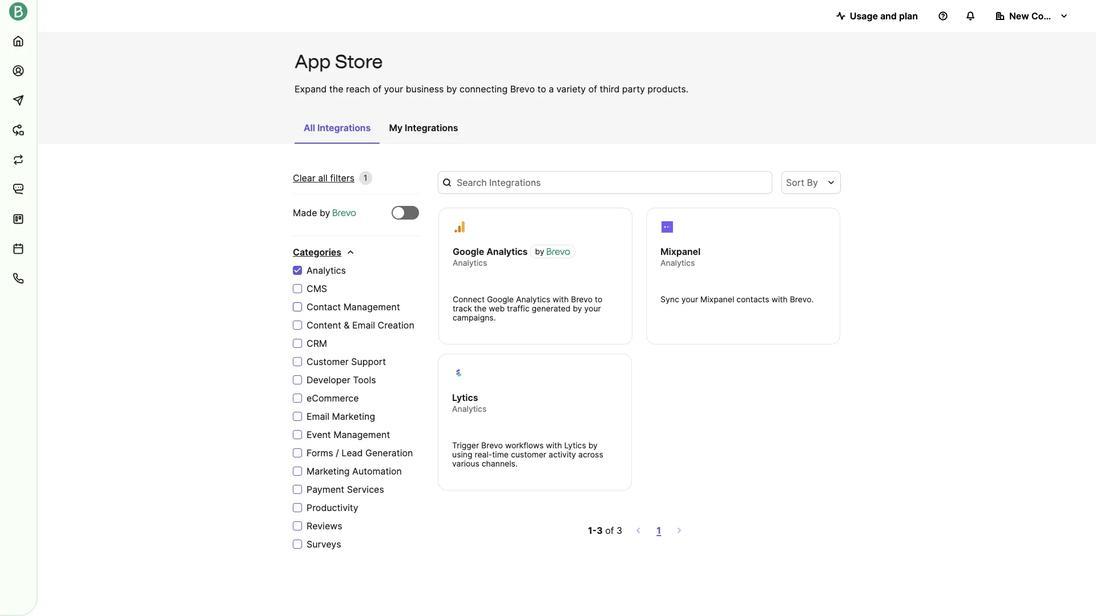 Task type: describe. For each thing, give the bounding box(es) containing it.
google inside connect google analytics with brevo to track the web traffic generated by your campaigns.
[[487, 295, 514, 304]]

developer
[[307, 375, 351, 386]]

using
[[452, 450, 473, 460]]

0 horizontal spatial your
[[384, 83, 403, 95]]

connect
[[453, 295, 485, 304]]

clear
[[293, 173, 316, 184]]

tools
[[353, 375, 376, 386]]

payment services
[[307, 484, 384, 496]]

management for contact management
[[344, 302, 400, 313]]

track
[[453, 304, 472, 314]]

variety
[[557, 83, 586, 95]]

customer support
[[307, 356, 386, 368]]

time
[[493, 450, 509, 460]]

expand the reach of your business by connecting brevo to a variety of third party products.
[[295, 83, 689, 95]]

0 vertical spatial mixpanel
[[661, 246, 701, 258]]

all integrations
[[304, 122, 371, 134]]

1-
[[588, 526, 597, 537]]

trigger
[[452, 441, 479, 451]]

real-
[[475, 450, 493, 460]]

contacts
[[737, 295, 770, 304]]

all
[[318, 173, 328, 184]]

by
[[807, 177, 819, 189]]

generation
[[366, 448, 413, 459]]

filters
[[330, 173, 355, 184]]

tab list containing all integrations
[[295, 117, 468, 144]]

reach
[[346, 83, 370, 95]]

web
[[489, 304, 505, 314]]

2 3 from the left
[[617, 526, 623, 537]]

connecting
[[460, 83, 508, 95]]

lytics logo image
[[453, 367, 466, 380]]

by inside connect google analytics with brevo to track the web traffic generated by your campaigns.
[[573, 304, 582, 314]]

cms
[[307, 283, 327, 295]]

store
[[335, 51, 383, 73]]

app
[[295, 51, 331, 73]]

event management
[[307, 430, 390, 441]]

all
[[304, 122, 315, 134]]

and
[[881, 10, 897, 22]]

app store
[[295, 51, 383, 73]]

0 vertical spatial 1
[[364, 173, 368, 183]]

sort
[[787, 177, 805, 189]]

creation
[[378, 320, 415, 331]]

sync
[[661, 295, 680, 304]]

brevo inside trigger brevo workflows with lytics by using real-time customer activity across various channels.
[[482, 441, 503, 451]]

new company button
[[987, 5, 1079, 27]]

email marketing
[[307, 411, 375, 423]]

integrations for all integrations
[[318, 122, 371, 134]]

1 vertical spatial marketing
[[307, 466, 350, 478]]

2 horizontal spatial your
[[682, 295, 699, 304]]

contact management
[[307, 302, 400, 313]]

my integrations
[[389, 122, 459, 134]]

lead
[[342, 448, 363, 459]]

your inside connect google analytics with brevo to track the web traffic generated by your campaigns.
[[585, 304, 601, 314]]

party
[[623, 83, 645, 95]]

lytics inside trigger brevo workflows with lytics by using real-time customer activity across various channels.
[[565, 441, 587, 451]]

Search Integrations search field
[[438, 171, 773, 194]]

to inside connect google analytics with brevo to track the web traffic generated by your campaigns.
[[595, 295, 603, 304]]

contact
[[307, 302, 341, 313]]

sync your mixpanel contacts with brevo.
[[661, 295, 814, 304]]

payment
[[307, 484, 345, 496]]

all integrations link
[[295, 117, 380, 144]]

campaigns.
[[453, 313, 496, 323]]

various
[[452, 459, 480, 469]]

0 vertical spatial marketing
[[332, 411, 375, 423]]

third
[[600, 83, 620, 95]]

my integrations link
[[380, 117, 468, 143]]

usage and plan
[[850, 10, 919, 22]]

mixpanel analytics
[[661, 246, 701, 268]]

lytics inside lytics analytics
[[452, 392, 478, 404]]

generated
[[532, 304, 571, 314]]

sort by
[[787, 177, 819, 189]]

plan
[[900, 10, 919, 22]]

forms
[[307, 448, 333, 459]]

categories
[[293, 247, 342, 258]]

management for event management
[[334, 430, 390, 441]]

content
[[307, 320, 341, 331]]

support
[[351, 356, 386, 368]]

0 horizontal spatial email
[[307, 411, 330, 423]]

with left brevo. on the right of page
[[772, 295, 788, 304]]

categories link
[[293, 246, 355, 259]]



Task type: vqa. For each thing, say whether or not it's contained in the screenshot.
With within Trigger Brevo workflows with Lytics by using real-time customer activity across various channels.
yes



Task type: locate. For each thing, give the bounding box(es) containing it.
0 horizontal spatial google
[[453, 246, 485, 258]]

email right &
[[352, 320, 375, 331]]

None checkbox
[[392, 206, 419, 220]]

made
[[293, 207, 317, 219]]

1 horizontal spatial lytics
[[565, 441, 587, 451]]

trigger brevo workflows with lytics by using real-time customer activity across various channels.
[[452, 441, 604, 469]]

products.
[[648, 83, 689, 95]]

crm
[[307, 338, 327, 350]]

1 horizontal spatial your
[[585, 304, 601, 314]]

event
[[307, 430, 331, 441]]

surveys
[[307, 539, 341, 551]]

my
[[389, 122, 403, 134]]

expand
[[295, 83, 327, 95]]

1 button
[[655, 523, 664, 539]]

0 horizontal spatial 1
[[364, 173, 368, 183]]

by
[[447, 83, 457, 95], [320, 207, 330, 219], [535, 247, 545, 256], [573, 304, 582, 314], [589, 441, 598, 451]]

google analytics logo image
[[454, 221, 466, 234]]

integrations inside my integrations link
[[405, 122, 459, 134]]

integrations
[[318, 122, 371, 134], [405, 122, 459, 134]]

google down google analytics logo
[[453, 246, 485, 258]]

1 vertical spatial email
[[307, 411, 330, 423]]

clear all filters link
[[293, 171, 355, 185]]

mixpanel
[[661, 246, 701, 258], [701, 295, 735, 304]]

tab list
[[295, 117, 468, 144]]

company
[[1032, 10, 1074, 22]]

0 vertical spatial email
[[352, 320, 375, 331]]

0 vertical spatial google
[[453, 246, 485, 258]]

content & email creation
[[307, 320, 415, 331]]

integrations for my integrations
[[405, 122, 459, 134]]

services
[[347, 484, 384, 496]]

by right business
[[447, 83, 457, 95]]

ecommerce
[[307, 393, 359, 404]]

forms / lead generation
[[307, 448, 413, 459]]

analytics inside mixpanel analytics
[[661, 258, 695, 268]]

1 horizontal spatial 1
[[657, 526, 662, 537]]

of right 1-
[[606, 526, 614, 537]]

new company
[[1010, 10, 1074, 22]]

workflows
[[505, 441, 544, 451]]

lytics analytics
[[452, 392, 487, 414]]

by right made
[[320, 207, 330, 219]]

activity
[[549, 450, 576, 460]]

1 vertical spatial mixpanel
[[701, 295, 735, 304]]

1 vertical spatial 1
[[657, 526, 662, 537]]

2 vertical spatial brevo
[[482, 441, 503, 451]]

1 vertical spatial to
[[595, 295, 603, 304]]

your right generated
[[585, 304, 601, 314]]

2 integrations from the left
[[405, 122, 459, 134]]

mixpanel logo image
[[662, 221, 674, 234]]

email up event
[[307, 411, 330, 423]]

business
[[406, 83, 444, 95]]

1 integrations from the left
[[318, 122, 371, 134]]

0 vertical spatial to
[[538, 83, 547, 95]]

&
[[344, 320, 350, 331]]

automation
[[353, 466, 402, 478]]

the left web
[[474, 304, 487, 314]]

2 horizontal spatial of
[[606, 526, 614, 537]]

brevo.
[[790, 295, 814, 304]]

traffic
[[507, 304, 530, 314]]

mixpanel left contacts
[[701, 295, 735, 304]]

the
[[329, 83, 344, 95], [474, 304, 487, 314]]

marketing up event management
[[332, 411, 375, 423]]

brevo left a
[[510, 83, 535, 95]]

a
[[549, 83, 554, 95]]

to right generated
[[595, 295, 603, 304]]

1 vertical spatial brevo
[[571, 295, 593, 304]]

usage and plan button
[[828, 5, 928, 27]]

0 horizontal spatial lytics
[[452, 392, 478, 404]]

reviews
[[307, 521, 343, 532]]

your
[[384, 83, 403, 95], [682, 295, 699, 304], [585, 304, 601, 314]]

marketing automation
[[307, 466, 402, 478]]

marketing up payment
[[307, 466, 350, 478]]

by inside trigger brevo workflows with lytics by using real-time customer activity across various channels.
[[589, 441, 598, 451]]

brevo
[[510, 83, 535, 95], [571, 295, 593, 304], [482, 441, 503, 451]]

of right reach
[[373, 83, 382, 95]]

management up forms / lead generation
[[334, 430, 390, 441]]

1 vertical spatial the
[[474, 304, 487, 314]]

email
[[352, 320, 375, 331], [307, 411, 330, 423]]

1 right 1-3 of 3
[[657, 526, 662, 537]]

1 horizontal spatial integrations
[[405, 122, 459, 134]]

customer
[[307, 356, 349, 368]]

your right sync
[[682, 295, 699, 304]]

1 vertical spatial google
[[487, 295, 514, 304]]

1 horizontal spatial google
[[487, 295, 514, 304]]

management up content & email creation
[[344, 302, 400, 313]]

/
[[336, 448, 339, 459]]

1 horizontal spatial email
[[352, 320, 375, 331]]

google
[[453, 246, 485, 258], [487, 295, 514, 304]]

customer
[[511, 450, 547, 460]]

productivity
[[307, 503, 359, 514]]

1 vertical spatial management
[[334, 430, 390, 441]]

0 horizontal spatial of
[[373, 83, 382, 95]]

1 horizontal spatial of
[[589, 83, 598, 95]]

1 horizontal spatial 3
[[617, 526, 623, 537]]

your left business
[[384, 83, 403, 95]]

to left a
[[538, 83, 547, 95]]

clear all filters
[[293, 173, 355, 184]]

of left third
[[589, 83, 598, 95]]

the inside connect google analytics with brevo to track the web traffic generated by your campaigns.
[[474, 304, 487, 314]]

0 horizontal spatial brevo
[[482, 441, 503, 451]]

1 horizontal spatial brevo
[[510, 83, 535, 95]]

integrations right all
[[318, 122, 371, 134]]

with for trigger brevo workflows with lytics by using real-time customer activity across various channels.
[[546, 441, 562, 451]]

by right activity
[[589, 441, 598, 451]]

integrations right my
[[405, 122, 459, 134]]

with inside connect google analytics with brevo to track the web traffic generated by your campaigns.
[[553, 295, 569, 304]]

0 vertical spatial the
[[329, 83, 344, 95]]

with right the workflows in the bottom left of the page
[[546, 441, 562, 451]]

0 horizontal spatial integrations
[[318, 122, 371, 134]]

sort by button
[[782, 171, 841, 194]]

mixpanel down mixpanel logo
[[661, 246, 701, 258]]

brevo up "channels."
[[482, 441, 503, 451]]

with inside trigger brevo workflows with lytics by using real-time customer activity across various channels.
[[546, 441, 562, 451]]

channels.
[[482, 459, 518, 469]]

lytics down lytics logo
[[452, 392, 478, 404]]

google right connect
[[487, 295, 514, 304]]

0 vertical spatial lytics
[[452, 392, 478, 404]]

1 horizontal spatial the
[[474, 304, 487, 314]]

3
[[597, 526, 603, 537], [617, 526, 623, 537]]

brevo right generated
[[571, 295, 593, 304]]

0 vertical spatial brevo
[[510, 83, 535, 95]]

1-3 of 3
[[588, 526, 623, 537]]

0 vertical spatial management
[[344, 302, 400, 313]]

lytics right customer
[[565, 441, 587, 451]]

by right generated
[[573, 304, 582, 314]]

analytics inside connect google analytics with brevo to track the web traffic generated by your campaigns.
[[516, 295, 551, 304]]

by right 'google analytics'
[[535, 247, 545, 256]]

with right traffic
[[553, 295, 569, 304]]

usage
[[850, 10, 879, 22]]

1 vertical spatial lytics
[[565, 441, 587, 451]]

1 inside button
[[657, 526, 662, 537]]

google analytics
[[453, 246, 528, 258]]

new
[[1010, 10, 1030, 22]]

1 right filters
[[364, 173, 368, 183]]

made by
[[293, 207, 333, 219]]

integrations inside all integrations link
[[318, 122, 371, 134]]

1 3 from the left
[[597, 526, 603, 537]]

management
[[344, 302, 400, 313], [334, 430, 390, 441]]

developer tools
[[307, 375, 376, 386]]

connect google analytics with brevo to track the web traffic generated by your campaigns.
[[453, 295, 603, 323]]

0 horizontal spatial to
[[538, 83, 547, 95]]

2 horizontal spatial brevo
[[571, 295, 593, 304]]

across
[[579, 450, 604, 460]]

1 horizontal spatial to
[[595, 295, 603, 304]]

analytics
[[487, 246, 528, 258], [453, 258, 487, 268], [661, 258, 695, 268], [307, 265, 346, 276], [516, 295, 551, 304], [452, 404, 487, 414]]

marketing
[[332, 411, 375, 423], [307, 466, 350, 478]]

to
[[538, 83, 547, 95], [595, 295, 603, 304]]

with for connect google analytics with brevo to track the web traffic generated by your campaigns.
[[553, 295, 569, 304]]

brevo inside connect google analytics with brevo to track the web traffic generated by your campaigns.
[[571, 295, 593, 304]]

0 horizontal spatial 3
[[597, 526, 603, 537]]

0 horizontal spatial the
[[329, 83, 344, 95]]

the left reach
[[329, 83, 344, 95]]



